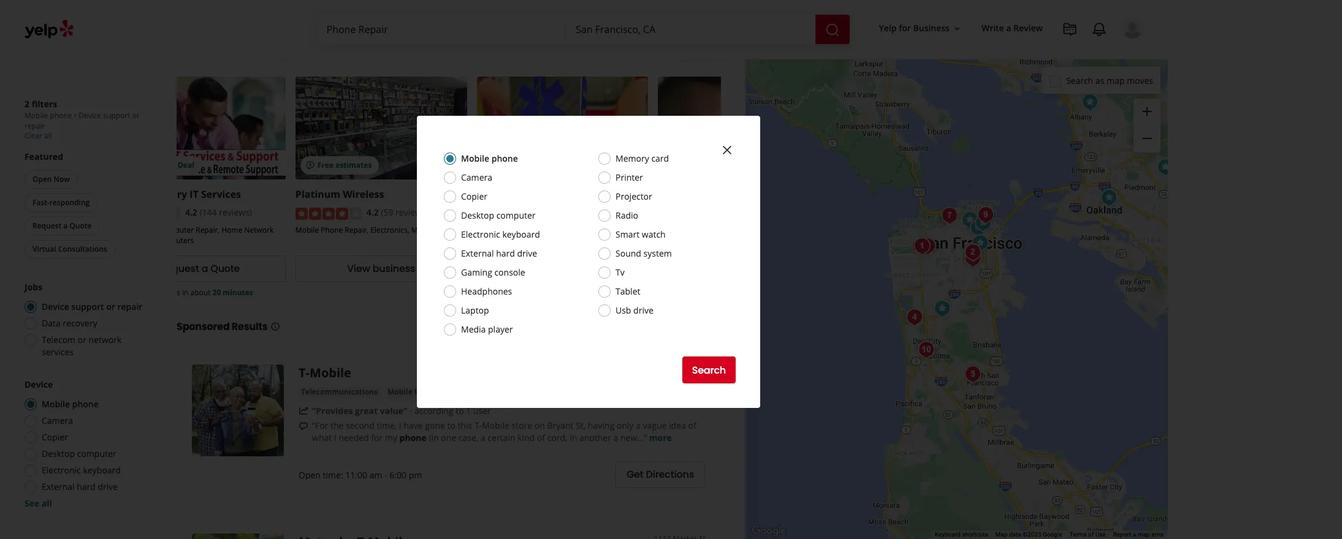 Task type: vqa. For each thing, say whether or not it's contained in the screenshot.
service
no



Task type: locate. For each thing, give the bounding box(es) containing it.
memory up printer
[[616, 153, 650, 164]]

free estimates up best phone repair "link"
[[499, 160, 553, 171]]

phone
[[501, 188, 532, 201], [321, 225, 343, 235], [502, 225, 524, 235], [684, 225, 706, 235]]

compupod image
[[961, 240, 986, 265], [961, 240, 986, 265]]

gaming console
[[461, 267, 526, 279]]

1 vertical spatial bryant
[[547, 420, 574, 432]]

1 vertical spatial device
[[42, 301, 69, 313]]

free up platinum
[[318, 160, 334, 171]]

group
[[1134, 99, 1161, 153]]

free estimates link for platinum wireless
[[296, 77, 467, 180]]

1 vertical spatial sponsored
[[177, 320, 230, 334]]

keyboard shortcuts button
[[935, 531, 989, 540]]

0 horizontal spatial reviews)
[[219, 207, 252, 219]]

phone down "3.7 star rating" image
[[502, 225, 524, 235]]

0 vertical spatial external
[[461, 248, 494, 259]]

device support or repair up recovery
[[42, 301, 143, 313]]

search dialog
[[0, 0, 1343, 540]]

write a review
[[982, 22, 1044, 34]]

0 vertical spatial external hard drive
[[461, 248, 538, 259]]

search
[[1067, 75, 1094, 86], [692, 363, 726, 378]]

fast-responding button
[[25, 194, 98, 212]]

st,
[[576, 420, 586, 432]]

mobile fix iphone ipad computer macbook repair image
[[916, 234, 940, 259]]

mobile inside search dialog
[[461, 153, 490, 164]]

2 4.2 star rating image from the left
[[296, 208, 362, 220]]

1 vertical spatial camera
[[42, 415, 73, 427]]

mission wireless image
[[961, 246, 986, 271]]

6:00
[[390, 470, 407, 481]]

0 horizontal spatial repair,
[[196, 225, 220, 235]]

1 horizontal spatial free estimates link
[[477, 77, 649, 180]]

yelp for business button
[[875, 17, 967, 40]]

0 vertical spatial t-
[[299, 365, 310, 381]]

2 vertical spatial or
[[78, 334, 86, 346]]

camera
[[461, 172, 493, 183], [42, 415, 73, 427]]

estimates up wireless
[[336, 160, 372, 171]]

of
[[689, 420, 697, 432], [537, 432, 545, 444], [1089, 532, 1095, 539]]

responds in about
[[700, 288, 766, 298]]

computer inside search dialog
[[497, 210, 536, 221]]

free estimates
[[318, 160, 372, 171], [499, 160, 553, 171]]

2 mobile phone repair from the left
[[659, 225, 730, 235]]

0 horizontal spatial external
[[42, 482, 75, 493]]

electronic down "3.7 star rating" image
[[461, 229, 500, 240]]

best phone repair image
[[914, 338, 939, 362]]

0 vertical spatial map
[[1107, 75, 1125, 86]]

1 16 free estimates v2 image from the left
[[305, 161, 315, 171]]

mobile phones
[[388, 387, 441, 397]]

t- up 16 trending v2 image
[[299, 365, 310, 381]]

all right clear
[[44, 131, 52, 141]]

search right 1655 on the bottom of the page
[[692, 363, 726, 378]]

request a quote button up responds in about at right
[[659, 256, 830, 283]]

16 free estimates v2 image
[[305, 161, 315, 171], [487, 161, 497, 171]]

sponsored right you
[[308, 46, 352, 58]]

sponsored down responds in about 20 minutes
[[177, 320, 230, 334]]

services left "&"
[[122, 225, 150, 235]]

1
[[466, 405, 471, 417]]

$20 for $30 deal
[[136, 160, 194, 171]]

2 about from the left
[[743, 288, 764, 298]]

0 horizontal spatial 2
[[25, 98, 29, 110]]

request a quote up responds in about at right
[[704, 262, 785, 276]]

1 horizontal spatial reviews)
[[396, 207, 429, 219]]

4.2 for memory
[[185, 207, 197, 219]]

external up see all on the left bottom
[[42, 482, 75, 493]]

4.2 star rating image for sweet
[[114, 208, 180, 220]]

©2023
[[1023, 532, 1042, 539]]

0 horizontal spatial free estimates link
[[296, 77, 467, 180]]

request a quote up 2 hours
[[523, 262, 603, 276]]

open for open now
[[33, 174, 52, 185]]

projector
[[616, 191, 653, 202]]

mobile down 'services'
[[42, 399, 70, 410]]

it down sweet
[[114, 225, 120, 235]]

phone left •
[[50, 110, 72, 121]]

free estimates link for best phone repair
[[477, 77, 649, 180]]

quote up 2 hours
[[574, 262, 603, 276]]

for
[[899, 22, 912, 34], [261, 44, 278, 61], [151, 160, 161, 171], [371, 432, 383, 444]]

a right case,
[[481, 432, 486, 444]]

0 horizontal spatial free
[[318, 160, 334, 171]]

search for search as map moves
[[1067, 75, 1094, 86]]

1 vertical spatial electronic keyboard
[[42, 465, 121, 477]]

0 vertical spatial sponsored
[[308, 46, 352, 58]]

2 vertical spatial of
[[1089, 532, 1095, 539]]

2 reviews) from the left
[[396, 207, 429, 219]]

as
[[1096, 75, 1105, 86]]

1 vertical spatial wireless options image
[[1097, 186, 1122, 210]]

marvan's cell care image
[[908, 234, 933, 259]]

0 vertical spatial mobile phone
[[461, 153, 518, 164]]

verizon image
[[958, 208, 982, 232]]

1 vertical spatial i
[[334, 432, 337, 444]]

consultations
[[58, 244, 107, 255]]

reviews) right "(126"
[[582, 207, 615, 219]]

repair down 2 filters
[[25, 121, 45, 131]]

1 vertical spatial keyboard
[[83, 465, 121, 477]]

open time: 11:00 am - 6:00 pm
[[299, 470, 422, 481]]

external hard drive inside search dialog
[[461, 248, 538, 259]]

smart watch
[[616, 229, 666, 240]]

or
[[132, 110, 140, 121], [106, 301, 115, 313], [78, 334, 86, 346]]

vague
[[643, 420, 667, 432]]

search button
[[683, 357, 736, 384]]

1 horizontal spatial -
[[410, 405, 412, 417]]

mobile phone down 'services'
[[42, 399, 99, 410]]

electronic keyboard up see all on the left bottom
[[42, 465, 121, 477]]

0 horizontal spatial or
[[78, 334, 86, 346]]

1 vertical spatial hard
[[77, 482, 96, 493]]

desktop down best
[[461, 210, 495, 221]]

1 horizontal spatial 4.2 star rating image
[[296, 208, 362, 220]]

0 vertical spatial t mobile image
[[968, 231, 993, 256]]

for left you
[[261, 44, 278, 61]]

mobile down "3.7 star rating" image
[[477, 225, 501, 235]]

1 option group from the top
[[21, 282, 152, 359]]

request
[[33, 221, 61, 231], [160, 262, 199, 276], [523, 262, 562, 276], [704, 262, 744, 276]]

4.2 star rating image for platinum
[[296, 208, 362, 220]]

see all
[[25, 498, 52, 510]]

1 horizontal spatial mobile phone repair
[[659, 225, 730, 235]]

quote up responds in about at right
[[755, 262, 785, 276]]

2 estimates from the left
[[517, 160, 553, 171]]

request a quote button down fast-responding button
[[25, 217, 100, 236]]

4.2
[[185, 207, 197, 219], [367, 207, 379, 219]]

open left now
[[33, 174, 52, 185]]

option group containing jobs
[[21, 282, 152, 359]]

for left my
[[371, 432, 383, 444]]

hard
[[496, 248, 515, 259], [77, 482, 96, 493]]

responds
[[147, 288, 180, 298], [700, 288, 733, 298]]

request a quote down fast-responding button
[[33, 221, 92, 231]]

of inside "for the second time, i have gone to this t-mobile store on bryant st, having only a vague idea of what i needed for my
[[689, 420, 697, 432]]

mobile phone repair down "3.7 star rating" image
[[477, 225, 549, 235]]

phone up "3.7 star rating" image
[[501, 188, 532, 201]]

of down the on at the bottom left of the page
[[537, 432, 545, 444]]

4.2 star rating image down platinum
[[296, 208, 362, 220]]

electronic inside search dialog
[[461, 229, 500, 240]]

1 vertical spatial support
[[71, 301, 104, 313]]

virtual
[[33, 244, 56, 255]]

sweet memory it services image
[[976, 203, 1001, 227]]

search image
[[825, 22, 840, 37]]

open left time:
[[299, 470, 321, 481]]

a down fast-responding button
[[63, 221, 68, 231]]

0 vertical spatial i
[[399, 420, 402, 432]]

the
[[331, 420, 344, 432]]

1 horizontal spatial desktop
[[461, 210, 495, 221]]

1 mobile phone repair from the left
[[477, 225, 549, 235]]

a inside "for the second time, i have gone to this t-mobile store on bryant st, having only a vague idea of what i needed for my
[[636, 420, 641, 432]]

mission
[[680, 375, 706, 386]]

or inside "telecom or network services"
[[78, 334, 86, 346]]

a right report
[[1134, 532, 1137, 539]]

None search field
[[317, 15, 852, 44]]

mobile up best
[[461, 153, 490, 164]]

0 vertical spatial phones
[[437, 225, 462, 235]]

bryant up cord,
[[547, 420, 574, 432]]

services up 4.2 (144 reviews)
[[201, 188, 241, 201]]

1 free estimates link from the left
[[296, 77, 467, 180]]

1 horizontal spatial copier
[[461, 191, 488, 202]]

a up new…"
[[636, 420, 641, 432]]

phones up 'according'
[[415, 387, 441, 397]]

1 vertical spatial option group
[[21, 379, 152, 510]]

device support or repair down filters
[[25, 110, 140, 131]]

in for responds in about
[[735, 288, 742, 298]]

16 free estimates v2 image for best
[[487, 161, 497, 171]]

0 vertical spatial copier
[[461, 191, 488, 202]]

request a quote button inside featured group
[[25, 217, 100, 236]]

0 horizontal spatial mobile phone repair
[[477, 225, 549, 235]]

quote
[[70, 221, 92, 231], [211, 262, 240, 276], [574, 262, 603, 276], [755, 262, 785, 276]]

0 horizontal spatial desktop computer
[[42, 448, 116, 460]]

2 free estimates from the left
[[499, 160, 553, 171]]

repair, down (144
[[196, 225, 220, 235]]

2 for 2 filters
[[25, 98, 29, 110]]

t- inside "for the second time, i have gone to this t-mobile store on bryant st, having only a vague idea of what i needed for my
[[475, 420, 482, 432]]

request a quote
[[33, 221, 92, 231], [160, 262, 240, 276], [523, 262, 603, 276], [704, 262, 785, 276]]

device inside device support or repair
[[79, 110, 101, 121]]

bryant left st
[[675, 365, 698, 375]]

request a quote for request a quote button inside featured group
[[33, 221, 92, 231]]

all inside option group
[[42, 498, 52, 510]]

usb drive
[[616, 305, 654, 317]]

a left tv
[[565, 262, 571, 276]]

phone up best phone repair "link"
[[492, 153, 518, 164]]

- right am
[[385, 470, 387, 481]]

1 horizontal spatial it
[[190, 188, 199, 201]]

copier inside option group
[[42, 432, 68, 444]]

electronic up see all on the left bottom
[[42, 465, 81, 477]]

reviews) up home
[[219, 207, 252, 219]]

it down deal
[[190, 188, 199, 201]]

open inside button
[[33, 174, 52, 185]]

0 vertical spatial electronic keyboard
[[461, 229, 540, 240]]

1 vertical spatial all
[[42, 498, 52, 510]]

for inside "for the second time, i have gone to this t-mobile store on bryant st, having only a vague idea of what i needed for my
[[371, 432, 383, 444]]

4.2 left (144
[[185, 207, 197, 219]]

1 horizontal spatial repair
[[117, 301, 143, 313]]

0 vertical spatial of
[[689, 420, 697, 432]]

gaming
[[461, 267, 493, 279]]

1 horizontal spatial free estimates
[[499, 160, 553, 171]]

business
[[373, 262, 416, 276]]

get
[[627, 468, 644, 482]]

copier
[[461, 191, 488, 202], [42, 432, 68, 444]]

gone
[[425, 420, 445, 432]]

tablet
[[616, 286, 641, 298]]

search inside button
[[692, 363, 726, 378]]

external hard drive up see all on the left bottom
[[42, 482, 118, 493]]

quote up consultations
[[70, 221, 92, 231]]

external hard drive
[[461, 248, 538, 259], [42, 482, 118, 493]]

filters
[[32, 98, 57, 110]]

0 horizontal spatial external hard drive
[[42, 482, 118, 493]]

0 horizontal spatial hard
[[77, 482, 96, 493]]

repair up network
[[117, 301, 143, 313]]

(126
[[563, 207, 580, 219]]

desktop up see all on the left bottom
[[42, 448, 75, 460]]

best phone repair link
[[477, 188, 567, 201]]

reviews) right (59
[[396, 207, 429, 219]]

⚡️magicmatt wi-fi, wiring, and tech support image
[[1154, 155, 1178, 179]]

or up the "$20"
[[132, 110, 140, 121]]

1 reviews) from the left
[[219, 207, 252, 219]]

0 vertical spatial camera
[[461, 172, 493, 183]]

of left use
[[1089, 532, 1095, 539]]

copier inside search dialog
[[461, 191, 488, 202]]

for inside button
[[899, 22, 912, 34]]

0 vertical spatial or
[[132, 110, 140, 121]]

desktop computer inside search dialog
[[461, 210, 536, 221]]

2 16 free estimates v2 image from the left
[[487, 161, 497, 171]]

1 horizontal spatial hard
[[496, 248, 515, 259]]

repair
[[535, 188, 567, 201], [526, 225, 549, 235], [708, 225, 730, 235]]

mobile up telecommunications
[[310, 365, 351, 381]]

quote up '20'
[[211, 262, 240, 276]]

platinum
[[296, 188, 340, 201]]

0 vertical spatial electronic
[[461, 229, 500, 240]]

0 vertical spatial drive
[[517, 248, 538, 259]]

4.2 (144 reviews)
[[185, 207, 252, 219]]

user actions element
[[870, 15, 1161, 91]]

1 responds from the left
[[147, 288, 180, 298]]

zoom in image
[[1140, 104, 1155, 119]]

wireless options image
[[1078, 90, 1103, 114], [1097, 186, 1122, 210]]

a up responds in about at right
[[746, 262, 753, 276]]

phone down platinum wireless link
[[321, 225, 343, 235]]

keyboard inside search dialog
[[503, 229, 540, 240]]

1 horizontal spatial responds
[[700, 288, 733, 298]]

16 free estimates v2 image up platinum
[[305, 161, 315, 171]]

phones
[[437, 225, 462, 235], [415, 387, 441, 397]]

(126 reviews)
[[563, 207, 615, 219]]

2 4.2 from the left
[[367, 207, 379, 219]]

2 hours
[[582, 288, 610, 298]]

1 horizontal spatial keyboard
[[503, 229, 540, 240]]

desktop inside search dialog
[[461, 210, 495, 221]]

0 vertical spatial support
[[103, 110, 130, 121]]

0 vertical spatial computer
[[497, 210, 536, 221]]

map for error
[[1138, 532, 1151, 539]]

second
[[346, 420, 375, 432]]

google
[[1043, 532, 1063, 539]]

t-mobile
[[299, 365, 351, 381]]

device
[[79, 110, 101, 121], [42, 301, 69, 313], [25, 379, 53, 391]]

1 vertical spatial services
[[122, 225, 150, 235]]

mobile inside "for the second time, i have gone to this t-mobile store on bryant st, having only a vague idea of what i needed for my
[[482, 420, 510, 432]]

sponsored results
[[177, 320, 268, 334]]

0 horizontal spatial 16 free estimates v2 image
[[305, 161, 315, 171]]

1 horizontal spatial i
[[399, 420, 402, 432]]

electronic inside option group
[[42, 465, 81, 477]]

0 vertical spatial bryant
[[675, 365, 698, 375]]

request a quote for request a quote button on top of responds in about at right
[[704, 262, 785, 276]]

clear all
[[25, 131, 52, 141]]

0 vertical spatial -
[[410, 405, 412, 417]]

1 repair, from the left
[[196, 225, 220, 235]]

1 free from the left
[[318, 160, 334, 171]]

option group containing device
[[21, 379, 152, 510]]

2 for 2 hours
[[582, 288, 586, 298]]

needed
[[339, 432, 369, 444]]

a right write
[[1007, 22, 1012, 34]]

minutes
[[223, 288, 253, 298]]

external up gaming
[[461, 248, 494, 259]]

$30
[[163, 160, 176, 171]]

0 horizontal spatial drive
[[98, 482, 118, 493]]

map left error on the bottom of the page
[[1138, 532, 1151, 539]]

map right as
[[1107, 75, 1125, 86]]

1 4.2 star rating image from the left
[[114, 208, 180, 220]]

request a quote up responds in about 20 minutes
[[160, 262, 240, 276]]

repair,
[[196, 225, 220, 235], [345, 225, 369, 235]]

2 option group from the top
[[21, 379, 152, 510]]

16 trending v2 image
[[299, 407, 309, 416]]

quote inside featured group
[[70, 221, 92, 231]]

responds for responds in about
[[700, 288, 733, 298]]

16 chevron down v2 image
[[953, 24, 963, 34]]

search left as
[[1067, 75, 1094, 86]]

1 vertical spatial 16 info v2 image
[[270, 322, 280, 332]]

2 left hours
[[582, 288, 586, 298]]

0 horizontal spatial sponsored
[[177, 320, 230, 334]]

clear all link
[[25, 131, 52, 141]]

am
[[370, 470, 382, 481]]

external hard drive up "gaming console"
[[461, 248, 538, 259]]

0 vertical spatial search
[[1067, 75, 1094, 86]]

mobile up "provides great value" - according to 1 user
[[388, 387, 413, 397]]

0 horizontal spatial repair
[[25, 121, 45, 131]]

sound
[[616, 248, 642, 259]]

&
[[152, 225, 157, 235]]

1 horizontal spatial 16 free estimates v2 image
[[487, 161, 497, 171]]

1 horizontal spatial to
[[456, 405, 464, 417]]

watch
[[642, 229, 666, 240]]

0 horizontal spatial services
[[122, 225, 150, 235]]

t mobile image
[[968, 231, 993, 256], [192, 365, 284, 457]]

keyboard
[[935, 532, 961, 539]]

request a quote inside featured group
[[33, 221, 92, 231]]

1 horizontal spatial electronic
[[461, 229, 500, 240]]

repair
[[25, 121, 45, 131], [117, 301, 143, 313]]

1 horizontal spatial bryant
[[675, 365, 698, 375]]

device down 'services'
[[25, 379, 53, 391]]

mobile
[[25, 110, 48, 121], [461, 153, 490, 164], [296, 225, 319, 235], [412, 225, 435, 235], [477, 225, 501, 235], [659, 225, 682, 235], [310, 365, 351, 381], [388, 387, 413, 397], [42, 399, 70, 410], [482, 420, 510, 432]]

a inside group
[[63, 221, 68, 231]]

1 about from the left
[[190, 288, 211, 298]]

electronic keyboard inside search dialog
[[461, 229, 540, 240]]

(144
[[200, 207, 217, 219]]

close image
[[720, 143, 735, 158]]

t-mobile link
[[299, 365, 351, 381]]

kind
[[518, 432, 535, 444]]

services inside it services & computer repair, home network installation, computers
[[122, 225, 150, 235]]

2 responds from the left
[[700, 288, 733, 298]]

or up network
[[106, 301, 115, 313]]

1 horizontal spatial about
[[743, 288, 764, 298]]

phones up gaming
[[437, 225, 462, 235]]

request inside featured group
[[33, 221, 61, 231]]

external inside search dialog
[[461, 248, 494, 259]]

to inside "for the second time, i have gone to this t-mobile store on bryant st, having only a vague idea of what i needed for my
[[448, 420, 456, 432]]

notifications image
[[1093, 22, 1107, 37]]

1 4.2 from the left
[[185, 207, 197, 219]]

1 vertical spatial desktop
[[42, 448, 75, 460]]

2 free estimates link from the left
[[477, 77, 649, 180]]

support up recovery
[[71, 301, 104, 313]]

open now
[[33, 174, 70, 185]]

option group
[[21, 282, 152, 359], [21, 379, 152, 510]]

i down the
[[334, 432, 337, 444]]

electronic keyboard down "3.7 star rating" image
[[461, 229, 540, 240]]

for right yelp
[[899, 22, 912, 34]]

0 horizontal spatial 4.2 star rating image
[[114, 208, 180, 220]]

iphone repairing image
[[903, 305, 927, 330]]

laptop
[[461, 305, 489, 317]]

now
[[54, 174, 70, 185]]

16 free estimates v2 image for platinum
[[305, 161, 315, 171]]

open now button
[[25, 171, 78, 189]]

st
[[699, 365, 706, 375]]

special offers for you
[[177, 44, 303, 61]]

all right see
[[42, 498, 52, 510]]

0 vertical spatial wireless options image
[[1078, 90, 1103, 114]]

about for responds in about 20 minutes
[[190, 288, 211, 298]]

0 vertical spatial option group
[[21, 282, 152, 359]]

previous image
[[677, 45, 692, 60]]

free estimates link
[[296, 77, 467, 180], [477, 77, 649, 180]]

2 horizontal spatial of
[[1089, 532, 1095, 539]]

0 vertical spatial device
[[79, 110, 101, 121]]

having
[[588, 420, 615, 432]]

see all button
[[25, 498, 52, 510]]

1 horizontal spatial map
[[1138, 532, 1151, 539]]

16 info v2 image
[[355, 47, 365, 57], [270, 322, 280, 332]]

2 vertical spatial drive
[[98, 482, 118, 493]]

4.2 star rating image
[[114, 208, 180, 220], [296, 208, 362, 220]]

bryant inside "for the second time, i have gone to this t-mobile store on bryant st, having only a vague idea of what i needed for my
[[547, 420, 574, 432]]

1 vertical spatial or
[[106, 301, 115, 313]]

1 horizontal spatial search
[[1067, 75, 1094, 86]]

mobile down 4.2 (59 reviews)
[[412, 225, 435, 235]]

1 vertical spatial open
[[299, 470, 321, 481]]

$20
[[136, 160, 149, 171]]

1 horizontal spatial t-
[[475, 420, 482, 432]]

1 vertical spatial of
[[537, 432, 545, 444]]

20
[[213, 288, 221, 298]]

4.2 star rating image up "&"
[[114, 208, 180, 220]]

request a quote for request a quote button above responds in about 20 minutes
[[160, 262, 240, 276]]

repair, left electronics,
[[345, 225, 369, 235]]

hard inside search dialog
[[496, 248, 515, 259]]

0 horizontal spatial electronic
[[42, 465, 81, 477]]

1 horizontal spatial memory
[[616, 153, 650, 164]]

mobile phone •
[[25, 110, 79, 121]]

0 vertical spatial 16 info v2 image
[[355, 47, 365, 57]]

to up one
[[448, 420, 456, 432]]

mobile phone inside search dialog
[[461, 153, 518, 164]]

memory down $20 for $30 deal on the top left of the page
[[146, 188, 187, 201]]

1 horizontal spatial repair,
[[345, 225, 369, 235]]

google image
[[749, 524, 790, 540]]

- up have
[[410, 405, 412, 417]]



Task type: describe. For each thing, give the bounding box(es) containing it.
another
[[580, 432, 612, 444]]

platinum wireless link
[[296, 188, 384, 201]]

all for see all
[[42, 498, 52, 510]]

review
[[1014, 22, 1044, 34]]

4.2 for wireless
[[367, 207, 379, 219]]

report
[[1114, 532, 1132, 539]]

2 filters
[[25, 98, 57, 110]]

reviews) for platinum wireless
[[396, 207, 429, 219]]

data recovery
[[42, 318, 97, 329]]

repair inside device support or repair
[[25, 121, 45, 131]]

quote for request a quote button inside featured group
[[70, 221, 92, 231]]

new…"
[[621, 432, 647, 444]]

write
[[982, 22, 1005, 34]]

open for open time: 11:00 am - 6:00 pm
[[299, 470, 321, 481]]

1 horizontal spatial services
[[201, 188, 241, 201]]

request a quote for request a quote button over 2 hours
[[523, 262, 603, 276]]

1 vertical spatial external
[[42, 482, 75, 493]]

mobile inside button
[[388, 387, 413, 397]]

best
[[477, 188, 499, 201]]

cord,
[[548, 432, 568, 444]]

terms of use link
[[1070, 532, 1106, 539]]

directions
[[646, 468, 694, 482]]

mobile phones link
[[385, 386, 444, 399]]

sound system
[[616, 248, 672, 259]]

1 vertical spatial mobile phone
[[42, 399, 99, 410]]

3.7 star rating image
[[477, 208, 543, 220]]

repair for responds in about
[[708, 225, 730, 235]]

wireless
[[343, 188, 384, 201]]

printer
[[616, 172, 643, 183]]

view business
[[347, 262, 416, 276]]

store
[[512, 420, 533, 432]]

repair, inside it services & computer repair, home network installation, computers
[[196, 225, 220, 235]]

0 horizontal spatial camera
[[42, 415, 73, 427]]

mobile phone repair for 2
[[477, 225, 549, 235]]

system
[[644, 248, 672, 259]]

0 horizontal spatial of
[[537, 432, 545, 444]]

1 estimates from the left
[[336, 160, 372, 171]]

business
[[914, 22, 950, 34]]

mobile phone repair, electronics, mobile phones
[[296, 225, 462, 235]]

computer
[[159, 225, 194, 235]]

2 vertical spatial device
[[25, 379, 53, 391]]

1 vertical spatial device support or repair
[[42, 301, 143, 313]]

mobile phones button
[[385, 386, 444, 399]]

moves
[[1128, 75, 1154, 86]]

phone (in one case, a certain kind of cord, in another a new…" more
[[400, 432, 672, 444]]

mobile down 2 filters
[[25, 110, 48, 121]]

phone inside search dialog
[[492, 153, 518, 164]]

2 repair, from the left
[[345, 225, 369, 235]]

special
[[177, 44, 221, 61]]

repair for 2 hours
[[526, 225, 549, 235]]

it inside it services & computer repair, home network installation, computers
[[114, 225, 120, 235]]

1 horizontal spatial in
[[570, 432, 577, 444]]

1655 bryant st mission
[[656, 365, 706, 386]]

according
[[415, 405, 454, 417]]

see
[[25, 498, 39, 510]]

iphone repair fidi image
[[974, 203, 998, 227]]

best phone repair image
[[914, 338, 939, 362]]

0 horizontal spatial t mobile image
[[192, 365, 284, 457]]

1 horizontal spatial or
[[106, 301, 115, 313]]

0 horizontal spatial t-
[[299, 365, 310, 381]]

installation,
[[114, 235, 154, 246]]

a up responds in about 20 minutes
[[202, 262, 208, 276]]

sweet
[[114, 188, 144, 201]]

card
[[652, 153, 669, 164]]

memory inside search dialog
[[616, 153, 650, 164]]

for left $30
[[151, 160, 161, 171]]

shakeel the phone repair guy image
[[961, 362, 986, 387]]

4.2 (59 reviews)
[[367, 207, 429, 219]]

support inside device support or repair
[[103, 110, 130, 121]]

request a quote button up 2 hours
[[477, 256, 649, 283]]

quote for request a quote button on top of responds in about at right
[[755, 262, 785, 276]]

one
[[441, 432, 457, 444]]

about for responds in about
[[743, 288, 764, 298]]

map data ©2023 google
[[996, 532, 1063, 539]]

radio
[[616, 210, 639, 221]]

quote for request a quote button over 2 hours
[[574, 262, 603, 276]]

deal
[[178, 160, 194, 171]]

console
[[495, 267, 526, 279]]

a down only
[[614, 432, 619, 444]]

bonjour professional iphone ipad repair & electronic center image
[[910, 234, 935, 259]]

0 horizontal spatial desktop
[[42, 448, 75, 460]]

0 horizontal spatial i
[[334, 432, 337, 444]]

1 horizontal spatial 16 info v2 image
[[355, 47, 365, 57]]

phone right watch
[[684, 225, 706, 235]]

16 speech v2 image
[[299, 422, 309, 432]]

phone down have
[[400, 432, 427, 444]]

usb
[[616, 305, 632, 317]]

headphones
[[461, 286, 512, 298]]

0 horizontal spatial computer
[[77, 448, 116, 460]]

you
[[280, 44, 303, 61]]

telecommunications button
[[299, 386, 380, 399]]

bryant inside 1655 bryant st mission
[[675, 365, 698, 375]]

sponsored for sponsored
[[308, 46, 352, 58]]

"for the second time, i have gone to this t-mobile store on bryant st, having only a vague idea of what i needed for my
[[312, 420, 697, 444]]

2 free from the left
[[499, 160, 515, 171]]

3 reviews) from the left
[[582, 207, 615, 219]]

1 vertical spatial external hard drive
[[42, 482, 118, 493]]

sponsored for sponsored results
[[177, 320, 230, 334]]

jobs
[[25, 282, 42, 293]]

0 vertical spatial it
[[190, 188, 199, 201]]

(in
[[429, 432, 439, 444]]

smart
[[616, 229, 640, 240]]

1 vertical spatial -
[[385, 470, 387, 481]]

map for moves
[[1107, 75, 1125, 86]]

quote for request a quote button above responds in about 20 minutes
[[211, 262, 240, 276]]

computers
[[156, 235, 194, 246]]

request a quote button up responds in about 20 minutes
[[114, 256, 286, 283]]

user
[[474, 405, 491, 417]]

0 vertical spatial to
[[456, 405, 464, 417]]

t mobile image inside map region
[[968, 231, 993, 256]]

1 horizontal spatial drive
[[517, 248, 538, 259]]

case,
[[459, 432, 479, 444]]

2 horizontal spatial or
[[132, 110, 140, 121]]

featured
[[25, 151, 63, 163]]

featured group
[[22, 151, 152, 261]]

2 horizontal spatial drive
[[634, 305, 654, 317]]

it services & computer repair, home network installation, computers
[[114, 225, 274, 246]]

camera inside search dialog
[[461, 172, 493, 183]]

responds for responds in about 20 minutes
[[147, 288, 180, 298]]

offers
[[224, 44, 259, 61]]

$20 for $30 deal link
[[114, 77, 286, 180]]

get directions
[[627, 468, 694, 482]]

zoom out image
[[1140, 131, 1155, 146]]

sweet memory it services link
[[114, 188, 241, 201]]

phones inside button
[[415, 387, 441, 397]]

home
[[222, 225, 243, 235]]

all for clear all
[[44, 131, 52, 141]]

0 horizontal spatial memory
[[146, 188, 187, 201]]

in for responds in about 20 minutes
[[182, 288, 189, 298]]

"provides great value" - according to 1 user
[[312, 405, 491, 417]]

repair inside option group
[[117, 301, 143, 313]]

0 horizontal spatial 16 info v2 image
[[270, 322, 280, 332]]

results
[[232, 320, 268, 334]]

mobile phone repair for responds
[[659, 225, 730, 235]]

1655
[[656, 365, 673, 375]]

mission wireless image
[[961, 246, 986, 271]]

metro by t-mobile image
[[967, 216, 991, 240]]

1 vertical spatial desktop computer
[[42, 448, 116, 460]]

search for search
[[692, 363, 726, 378]]

mobile down platinum
[[296, 225, 319, 235]]

value"
[[380, 405, 407, 417]]

a inside 'link'
[[1007, 22, 1012, 34]]

"for
[[312, 420, 328, 432]]

keyboard shortcuts
[[935, 532, 989, 539]]

phone down "telecom or network services"
[[72, 399, 99, 410]]

write a review link
[[977, 17, 1048, 40]]

map region
[[726, 0, 1197, 540]]

next image
[[705, 45, 720, 60]]

search as map moves
[[1067, 75, 1154, 86]]

telecommunications
[[301, 387, 378, 397]]

yelp
[[879, 22, 897, 34]]

mobile up system
[[659, 225, 682, 235]]

icenter iphone repair image
[[971, 211, 996, 235]]

1 free estimates from the left
[[318, 160, 372, 171]]

network
[[89, 334, 122, 346]]

only
[[617, 420, 634, 432]]

platinum wireless image
[[930, 297, 955, 321]]

telecom
[[42, 334, 76, 346]]

mobile iphone android & ipad repair image
[[938, 203, 962, 228]]

11:00
[[346, 470, 368, 481]]

electronics,
[[371, 225, 410, 235]]

projects image
[[1063, 22, 1078, 37]]

reviews) for sweet memory it services
[[219, 207, 252, 219]]

0 vertical spatial device support or repair
[[25, 110, 140, 131]]

best phone repair
[[477, 188, 567, 201]]



